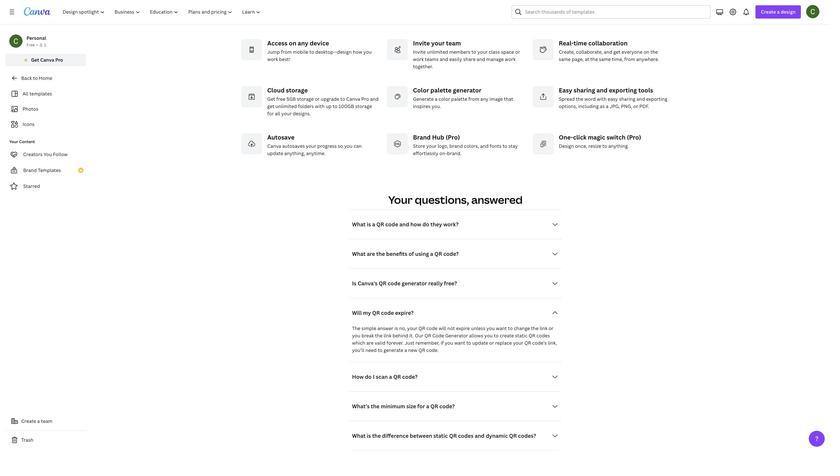 Task type: describe. For each thing, give the bounding box(es) containing it.
0 horizontal spatial sharing
[[574, 86, 596, 94]]

the left difference
[[373, 432, 381, 440]]

and inside real-time collaboration create, collaborate, and get everyone on the same page, at the same time, from anywhere.
[[604, 49, 613, 55]]

code up answer
[[381, 309, 394, 317]]

get inside cloud storage get free 5gb storage or upgrade to canva pro and get unlimited folders with up to 100gb storage for all your designs.
[[267, 96, 276, 102]]

or inside cloud storage get free 5gb storage or upgrade to canva pro and get unlimited folders with up to 100gb storage for all your designs.
[[315, 96, 320, 102]]

100gb
[[339, 103, 354, 109]]

fonts
[[490, 143, 502, 149]]

trash
[[21, 437, 33, 443]]

once,
[[576, 143, 588, 149]]

one-click magic switch (pro) image
[[533, 133, 554, 155]]

canva's
[[358, 280, 378, 287]]

between
[[410, 432, 433, 440]]

scan
[[376, 373, 388, 381]]

the left benefits
[[377, 250, 385, 258]]

what for what are the benefits of using a qr code?
[[352, 250, 366, 258]]

store
[[413, 143, 426, 149]]

what are the benefits of using a qr code? button
[[350, 247, 562, 261]]

team for your
[[446, 39, 461, 47]]

jpg,
[[610, 103, 620, 109]]

work for invite
[[413, 56, 424, 62]]

effortlessly
[[413, 150, 439, 157]]

color palette generator image
[[387, 86, 408, 107]]

brand templates
[[23, 167, 61, 173]]

what is the difference between static qr codes and dynamic qr codes?
[[352, 432, 537, 440]]

invite your team image
[[387, 39, 408, 60]]

a inside the simple answer is no, your qr code will not expire unless you want to change the link or you break the link behind it. our qr code generator allows you to create static qr codes which are valid forever. just remember, if you want to update or replace your qr code's link, you'll need to generate a new qr code.
[[405, 347, 407, 354]]

hub
[[432, 133, 445, 141]]

clients'
[[559, 1, 575, 7]]

your inside cloud storage get free 5gb storage or upgrade to canva pro and get unlimited folders with up to 100gb storage for all your designs.
[[282, 110, 292, 117]]

for inside what's the minimum size for a qr code? 'dropdown button'
[[418, 403, 425, 410]]

unless
[[471, 325, 486, 332]]

back to home
[[21, 75, 52, 81]]

1 vertical spatial sharing
[[620, 96, 636, 102]]

to down valid in the left of the page
[[378, 347, 383, 354]]

size
[[407, 403, 416, 410]]

what's the minimum size for a qr code? button
[[350, 400, 562, 413]]

all
[[23, 91, 28, 97]]

the
[[352, 325, 361, 332]]

from inside real-time collaboration create, collaborate, and get everyone on the same page, at the same time, from anywhere.
[[625, 56, 636, 62]]

design
[[781, 9, 796, 15]]

autosave image
[[241, 133, 262, 155]]

revise with ease. get your teammates' and clients' feedback directly on your design.
[[559, 0, 655, 7]]

with inside cloud storage get free 5gb storage or upgrade to canva pro and get unlimited folders with up to 100gb storage for all your designs.
[[315, 103, 325, 109]]

0 vertical spatial exporting
[[609, 86, 638, 94]]

cloud
[[267, 86, 285, 94]]

your content
[[9, 139, 35, 145]]

to inside the brand hub (pro) store your logo, brand colors, and fonts to stay effortlessly on-brand.
[[503, 143, 508, 149]]

is inside the simple answer is no, your qr code will not expire unless you want to change the link or you break the link behind it. our qr code generator allows you to create static qr codes which are valid forever. just remember, if you want to update or replace your qr code's link, you'll need to generate a new qr code.
[[395, 325, 398, 332]]

no,
[[400, 325, 406, 332]]

you right unless
[[487, 325, 495, 332]]

and inside revise with ease. get your teammates' and clients' feedback directly on your design.
[[646, 0, 655, 0]]

create a design
[[762, 9, 796, 15]]

your left class
[[478, 49, 488, 55]]

qr inside 'dropdown button'
[[431, 403, 439, 410]]

word
[[585, 96, 596, 102]]

Search search field
[[525, 6, 707, 18]]

dynamic
[[486, 432, 508, 440]]

the right change
[[532, 325, 539, 332]]

to inside invite your team invite unlimited members to your class space or work teams and easily share and manage work together.
[[472, 49, 477, 55]]

your up directly
[[607, 0, 618, 0]]

feedback
[[577, 1, 597, 7]]

revise
[[559, 0, 574, 0]]

expire
[[457, 325, 470, 332]]

is for difference
[[367, 432, 371, 440]]

unlimited inside invite your team invite unlimited members to your class space or work teams and easily share and manage work together.
[[427, 49, 449, 55]]

all
[[275, 110, 280, 117]]

how
[[352, 373, 364, 381]]

how inside dropdown button
[[411, 221, 422, 228]]

work?
[[444, 221, 459, 228]]

a inside dropdown button
[[778, 9, 780, 15]]

photos link
[[9, 103, 82, 115]]

0 vertical spatial storage
[[286, 86, 308, 94]]

easy sharing and exporting tools image
[[533, 86, 554, 107]]

you right if
[[445, 340, 454, 346]]

follow
[[53, 151, 68, 158]]

brand for templates
[[23, 167, 37, 173]]

pro inside cloud storage get free 5gb storage or upgrade to canva pro and get unlimited folders with up to 100gb storage for all your designs.
[[362, 96, 369, 102]]

to right up
[[333, 103, 338, 109]]

canva for get
[[40, 57, 54, 63]]

codes inside the simple answer is no, your qr code will not expire unless you want to change the link or you break the link behind it. our qr code generator allows you to create static qr codes which are valid forever. just remember, if you want to update or replace your qr code's link, you'll need to generate a new qr code.
[[537, 333, 550, 339]]

create for create a design
[[762, 9, 777, 15]]

(pro) inside one-click magic switch (pro) design once, resize to anything.
[[627, 133, 642, 141]]

and up as
[[597, 86, 608, 94]]

work for access
[[267, 56, 278, 62]]

with inside easy sharing and exporting tools spread the word with easy sharing and exporting options, including as a jpg, png, or pdf.
[[597, 96, 607, 102]]

anything,
[[285, 150, 305, 157]]

any inside color palette generator generate a color palette from any image that inspires you.
[[481, 96, 489, 102]]

or left "replace"
[[490, 340, 495, 346]]

and right share on the right of the page
[[477, 56, 486, 62]]

a inside 'dropdown button'
[[427, 403, 430, 410]]

code's
[[533, 340, 547, 346]]

access on any device jump from mobile to desktop—design how you work best!
[[267, 39, 372, 62]]

click
[[574, 133, 587, 141]]

unlimited inside cloud storage get free 5gb storage or upgrade to canva pro and get unlimited folders with up to 100gb storage for all your designs.
[[276, 103, 297, 109]]

up
[[326, 103, 332, 109]]

creators
[[23, 151, 43, 158]]

creators you follow
[[23, 151, 68, 158]]

members
[[450, 49, 471, 55]]

static inside the simple answer is no, your qr code will not expire unless you want to change the link or you break the link behind it. our qr code generator allows you to create static qr codes which are valid forever. just remember, if you want to update or replace your qr code's link, you'll need to generate a new qr code.
[[516, 333, 528, 339]]

get inside revise with ease. get your teammates' and clients' feedback directly on your design.
[[598, 0, 606, 0]]

trash link
[[5, 434, 86, 447]]

access
[[267, 39, 288, 47]]

desktop—design
[[316, 49, 352, 55]]

get inside button
[[31, 57, 39, 63]]

2 vertical spatial storage
[[356, 103, 372, 109]]

and left dynamic
[[475, 432, 485, 440]]

and up pdf.
[[637, 96, 646, 102]]

to down allows at the right bottom of the page
[[467, 340, 472, 346]]

invite your team invite unlimited members to your class space or work teams and easily share and manage work together.
[[413, 39, 521, 70]]

generate
[[384, 347, 404, 354]]

at
[[585, 56, 590, 62]]

templates
[[38, 167, 61, 173]]

or inside easy sharing and exporting tools spread the word with easy sharing and exporting options, including as a jpg, png, or pdf.
[[634, 103, 639, 109]]

remember,
[[416, 340, 440, 346]]

anytime.
[[306, 150, 326, 157]]

real-time collaboration image
[[533, 39, 554, 60]]

brand.
[[447, 150, 462, 157]]

that
[[504, 96, 514, 102]]

free •
[[27, 42, 38, 48]]

and up the what are the benefits of using a qr code?
[[400, 221, 410, 228]]

how do i scan a qr code? button
[[350, 370, 562, 384]]

share
[[464, 56, 476, 62]]

to up "replace"
[[494, 333, 499, 339]]

to up the create
[[508, 325, 513, 332]]

the inside easy sharing and exporting tools spread the word with easy sharing and exporting options, including as a jpg, png, or pdf.
[[576, 96, 584, 102]]

all templates
[[23, 91, 52, 97]]

upgrade
[[321, 96, 340, 102]]

3 work from the left
[[505, 56, 516, 62]]

0 horizontal spatial want
[[455, 340, 466, 346]]

code
[[433, 333, 444, 339]]

create for create a team
[[21, 418, 36, 425]]

you down the
[[352, 333, 361, 339]]

1 vertical spatial do
[[365, 373, 372, 381]]

so
[[338, 143, 343, 149]]

icons
[[23, 121, 35, 127]]

generate
[[413, 96, 434, 102]]

1 vertical spatial link
[[384, 333, 392, 339]]

replace
[[496, 340, 512, 346]]

mobile
[[293, 49, 309, 55]]

1 vertical spatial storage
[[297, 96, 314, 102]]

on inside revise with ease. get your teammates' and clients' feedback directly on your design.
[[617, 1, 622, 7]]

easily
[[450, 56, 463, 62]]

designs.
[[293, 110, 311, 117]]

generator inside dropdown button
[[402, 280, 427, 287]]

expire?
[[395, 309, 414, 317]]

and inside the brand hub (pro) store your logo, brand colors, and fonts to stay effortlessly on-brand.
[[481, 143, 489, 149]]

and left easily
[[440, 56, 449, 62]]

you right allows at the right bottom of the page
[[485, 333, 493, 339]]

your inside the brand hub (pro) store your logo, brand colors, and fonts to stay effortlessly on-brand.
[[427, 143, 437, 149]]

brand
[[450, 143, 463, 149]]

minimum
[[381, 403, 406, 410]]

new
[[409, 347, 418, 354]]

everyone
[[622, 49, 643, 55]]

your questions, answered
[[389, 193, 523, 207]]

are inside the simple answer is no, your qr code will not expire unless you want to change the link or you break the link behind it. our qr code generator allows you to create static qr codes which are valid forever. just remember, if you want to update or replace your qr code's link, you'll need to generate a new qr code.
[[367, 340, 374, 346]]

your up it.
[[408, 325, 418, 332]]

get inside real-time collaboration create, collaborate, and get everyone on the same page, at the same time, from anywhere.
[[614, 49, 621, 55]]

free
[[277, 96, 286, 102]]

to inside access on any device jump from mobile to desktop—design how you work best!
[[310, 49, 314, 55]]



Task type: locate. For each thing, give the bounding box(es) containing it.
the up valid in the left of the page
[[375, 333, 383, 339]]

the up anywhere.
[[651, 49, 659, 55]]

get up directly
[[598, 0, 606, 0]]

teams
[[425, 56, 439, 62]]

brand hub (pro) image
[[387, 133, 408, 155]]

2 vertical spatial get
[[267, 96, 276, 102]]

your for your questions, answered
[[389, 193, 413, 207]]

0 horizontal spatial static
[[434, 432, 448, 440]]

will my qr code expire? button
[[350, 306, 562, 320]]

1 vertical spatial create
[[21, 418, 36, 425]]

you inside autosave canva autosaves your progress so you can update anything, anytime.
[[344, 143, 353, 149]]

0 vertical spatial invite
[[413, 39, 430, 47]]

starred
[[23, 183, 40, 189]]

are left benefits
[[367, 250, 375, 258]]

canva for autosave
[[267, 143, 281, 149]]

or up link,
[[549, 325, 554, 332]]

exporting up easy
[[609, 86, 638, 94]]

1 vertical spatial exporting
[[647, 96, 668, 102]]

back
[[21, 75, 32, 81]]

generator inside color palette generator generate a color palette from any image that inspires you.
[[453, 86, 482, 94]]

code up benefits
[[386, 221, 398, 228]]

work up together.
[[413, 56, 424, 62]]

get canva pro
[[31, 57, 63, 63]]

update down autosave
[[267, 150, 283, 157]]

canva up 100gb
[[347, 96, 360, 102]]

easy
[[559, 86, 573, 94]]

access on any device image
[[241, 39, 262, 60]]

want up the create
[[496, 325, 507, 332]]

1 horizontal spatial static
[[516, 333, 528, 339]]

0 horizontal spatial exporting
[[609, 86, 638, 94]]

2 same from the left
[[600, 56, 611, 62]]

1 same from the left
[[559, 56, 571, 62]]

2 vertical spatial from
[[469, 96, 480, 102]]

top level navigation element
[[58, 5, 266, 19]]

color palette generator generate a color palette from any image that inspires you.
[[413, 86, 514, 109]]

or left pdf.
[[634, 103, 639, 109]]

0 vertical spatial team
[[446, 39, 461, 47]]

your up what is a qr code and how do they work?
[[389, 193, 413, 207]]

unlimited down 5gb at the left top of the page
[[276, 103, 297, 109]]

from inside access on any device jump from mobile to desktop—design how you work best!
[[281, 49, 292, 55]]

or
[[516, 49, 521, 55], [315, 96, 320, 102], [634, 103, 639, 109], [549, 325, 554, 332], [490, 340, 495, 346]]

(pro) inside the brand hub (pro) store your logo, brand colors, and fonts to stay effortlessly on-brand.
[[446, 133, 460, 141]]

link
[[540, 325, 548, 332], [384, 333, 392, 339]]

1 vertical spatial update
[[473, 340, 489, 346]]

2 work from the left
[[413, 56, 424, 62]]

a
[[778, 9, 780, 15], [435, 96, 438, 102], [606, 103, 609, 109], [373, 221, 376, 228], [431, 250, 434, 258], [405, 347, 407, 354], [389, 373, 392, 381], [427, 403, 430, 410], [37, 418, 40, 425]]

0 horizontal spatial for
[[267, 110, 274, 117]]

1 vertical spatial invite
[[413, 49, 426, 55]]

want
[[496, 325, 507, 332], [455, 340, 466, 346]]

your for your content
[[9, 139, 18, 145]]

any left image
[[481, 96, 489, 102]]

0 horizontal spatial do
[[365, 373, 372, 381]]

2 vertical spatial code?
[[440, 403, 455, 410]]

or right space
[[516, 49, 521, 55]]

from inside color palette generator generate a color palette from any image that inspires you.
[[469, 96, 480, 102]]

codes
[[537, 333, 550, 339], [459, 432, 474, 440]]

static down change
[[516, 333, 528, 339]]

2 invite from the top
[[413, 49, 426, 55]]

from up best!
[[281, 49, 292, 55]]

a inside color palette generator generate a color palette from any image that inspires you.
[[435, 96, 438, 102]]

link up code's
[[540, 325, 548, 332]]

0 vertical spatial palette
[[431, 86, 452, 94]]

color
[[413, 86, 429, 94]]

1 horizontal spatial team
[[446, 39, 461, 47]]

2 vertical spatial is
[[367, 432, 371, 440]]

pro inside button
[[55, 57, 63, 63]]

0 vertical spatial your
[[9, 139, 18, 145]]

generator down share on the right of the page
[[453, 86, 482, 94]]

on inside access on any device jump from mobile to desktop—design how you work best!
[[289, 39, 297, 47]]

1 horizontal spatial pro
[[362, 96, 369, 102]]

0 horizontal spatial team
[[41, 418, 52, 425]]

brand for hub
[[413, 133, 431, 141]]

do left they
[[423, 221, 430, 228]]

1 horizontal spatial create
[[762, 9, 777, 15]]

work down space
[[505, 56, 516, 62]]

valid
[[375, 340, 386, 346]]

how left they
[[411, 221, 422, 228]]

1 horizontal spatial update
[[473, 340, 489, 346]]

0 vertical spatial with
[[575, 0, 585, 0]]

update inside autosave canva autosaves your progress so you can update anything, anytime.
[[267, 150, 283, 157]]

get
[[614, 49, 621, 55], [267, 103, 275, 109]]

want down generator on the right bottom of page
[[455, 340, 466, 346]]

from left image
[[469, 96, 480, 102]]

team inside button
[[41, 418, 52, 425]]

with left up
[[315, 103, 325, 109]]

0 vertical spatial generator
[[453, 86, 482, 94]]

your up effortlessly
[[427, 143, 437, 149]]

palette right color
[[452, 96, 468, 102]]

0 vertical spatial want
[[496, 325, 507, 332]]

2 vertical spatial with
[[315, 103, 325, 109]]

same left the time, on the right of page
[[600, 56, 611, 62]]

0 horizontal spatial (pro)
[[446, 133, 460, 141]]

image
[[490, 96, 503, 102]]

is
[[367, 221, 371, 228], [395, 325, 398, 332], [367, 432, 371, 440]]

need
[[366, 347, 377, 354]]

simple
[[362, 325, 377, 332]]

stay
[[509, 143, 518, 149]]

static right "between"
[[434, 432, 448, 440]]

your down the create
[[514, 340, 524, 346]]

which
[[352, 340, 366, 346]]

1 vertical spatial codes
[[459, 432, 474, 440]]

to right resize
[[603, 143, 608, 149]]

a inside button
[[37, 418, 40, 425]]

1 vertical spatial how
[[411, 221, 422, 228]]

how inside access on any device jump from mobile to desktop—design how you work best!
[[353, 49, 363, 55]]

and inside cloud storage get free 5gb storage or upgrade to canva pro and get unlimited folders with up to 100gb storage for all your designs.
[[370, 96, 379, 102]]

0 horizontal spatial create
[[21, 418, 36, 425]]

1 horizontal spatial codes
[[537, 333, 550, 339]]

are inside dropdown button
[[367, 250, 375, 258]]

manage
[[487, 56, 504, 62]]

christina overa image
[[807, 5, 820, 18]]

how right desktop—design on the left of the page
[[353, 49, 363, 55]]

create inside dropdown button
[[762, 9, 777, 15]]

magic
[[588, 133, 606, 141]]

create up trash
[[21, 418, 36, 425]]

1 horizontal spatial same
[[600, 56, 611, 62]]

canva inside cloud storage get free 5gb storage or upgrade to canva pro and get unlimited folders with up to 100gb storage for all your designs.
[[347, 96, 360, 102]]

for inside cloud storage get free 5gb storage or upgrade to canva pro and get unlimited folders with up to 100gb storage for all your designs.
[[267, 110, 274, 117]]

1 vertical spatial on
[[289, 39, 297, 47]]

canva inside autosave canva autosaves your progress so you can update anything, anytime.
[[267, 143, 281, 149]]

behind
[[393, 333, 409, 339]]

1 vertical spatial from
[[625, 56, 636, 62]]

1 work from the left
[[267, 56, 278, 62]]

change
[[514, 325, 530, 332]]

page,
[[572, 56, 584, 62]]

to inside one-click magic switch (pro) design once, resize to anything.
[[603, 143, 608, 149]]

1 horizontal spatial want
[[496, 325, 507, 332]]

code right canva's
[[388, 280, 401, 287]]

get up the time, on the right of page
[[614, 49, 621, 55]]

3 what from the top
[[352, 432, 366, 440]]

team up members
[[446, 39, 461, 47]]

brand templates link
[[5, 164, 86, 177]]

and left 'color palette generator' 'image'
[[370, 96, 379, 102]]

on up mobile
[[289, 39, 297, 47]]

0 horizontal spatial canva
[[40, 57, 54, 63]]

0 horizontal spatial generator
[[402, 280, 427, 287]]

0 vertical spatial from
[[281, 49, 292, 55]]

on inside real-time collaboration create, collaborate, and get everyone on the same page, at the same time, from anywhere.
[[644, 49, 650, 55]]

your down teammates'
[[624, 1, 634, 7]]

a inside easy sharing and exporting tools spread the word with easy sharing and exporting options, including as a jpg, png, or pdf.
[[606, 103, 609, 109]]

to right mobile
[[310, 49, 314, 55]]

1 vertical spatial pro
[[362, 96, 369, 102]]

sharing up png,
[[620, 96, 636, 102]]

2 (pro) from the left
[[627, 133, 642, 141]]

real-
[[559, 39, 574, 47]]

easy
[[608, 96, 618, 102]]

autosave canva autosaves your progress so you can update anything, anytime.
[[267, 133, 362, 157]]

1 vertical spatial for
[[418, 403, 425, 410]]

free
[[27, 42, 35, 48]]

to up share on the right of the page
[[472, 49, 477, 55]]

you right so
[[344, 143, 353, 149]]

the inside 'dropdown button'
[[371, 403, 380, 410]]

your left content
[[9, 139, 18, 145]]

what for what is the difference between static qr codes and dynamic qr codes?
[[352, 432, 366, 440]]

you'll
[[352, 347, 365, 354]]

our
[[415, 333, 424, 339]]

break
[[362, 333, 374, 339]]

create a design button
[[756, 5, 802, 19]]

1 vertical spatial get
[[31, 57, 39, 63]]

palette up color
[[431, 86, 452, 94]]

to inside 'link'
[[33, 75, 38, 81]]

1 vertical spatial get
[[267, 103, 275, 109]]

code? inside 'dropdown button'
[[440, 403, 455, 410]]

what for what is a qr code and how do they work?
[[352, 221, 366, 228]]

answer
[[378, 325, 394, 332]]

it.
[[410, 333, 414, 339]]

0 vertical spatial do
[[423, 221, 430, 228]]

photos
[[23, 106, 38, 112]]

2 vertical spatial what
[[352, 432, 366, 440]]

0 vertical spatial brand
[[413, 133, 431, 141]]

1 what from the top
[[352, 221, 366, 228]]

invite
[[413, 39, 430, 47], [413, 49, 426, 55]]

you inside access on any device jump from mobile to desktop—design how you work best!
[[364, 49, 372, 55]]

0 horizontal spatial unlimited
[[276, 103, 297, 109]]

storage up 5gb at the left top of the page
[[286, 86, 308, 94]]

just
[[405, 340, 415, 346]]

or inside invite your team invite unlimited members to your class space or work teams and easily share and manage work together.
[[516, 49, 521, 55]]

0 vertical spatial unlimited
[[427, 49, 449, 55]]

1 horizontal spatial how
[[411, 221, 422, 228]]

generator left really on the bottom of page
[[402, 280, 427, 287]]

1 horizontal spatial unlimited
[[427, 49, 449, 55]]

1 horizontal spatial (pro)
[[627, 133, 642, 141]]

pro left 'color palette generator' 'image'
[[362, 96, 369, 102]]

your inside autosave canva autosaves your progress so you can update anything, anytime.
[[306, 143, 316, 149]]

code up code
[[427, 325, 438, 332]]

and down the collaboration
[[604, 49, 613, 55]]

canva down autosave
[[267, 143, 281, 149]]

you
[[44, 151, 52, 158]]

same
[[559, 56, 571, 62], [600, 56, 611, 62]]

team up trash link
[[41, 418, 52, 425]]

how do i scan a qr code?
[[352, 373, 418, 381]]

on right directly
[[617, 1, 622, 7]]

do left i
[[365, 373, 372, 381]]

unlimited up teams
[[427, 49, 449, 55]]

content
[[19, 139, 35, 145]]

to up 100gb
[[341, 96, 345, 102]]

code inside the simple answer is no, your qr code will not expire unless you want to change the link or you break the link behind it. our qr code generator allows you to create static qr codes which are valid forever. just remember, if you want to update or replace your qr code's link, you'll need to generate a new qr code.
[[427, 325, 438, 332]]

can
[[354, 143, 362, 149]]

2 horizontal spatial with
[[597, 96, 607, 102]]

the left the word
[[576, 96, 584, 102]]

get
[[598, 0, 606, 0], [31, 57, 39, 63], [267, 96, 276, 102]]

1 horizontal spatial work
[[413, 56, 424, 62]]

0 horizontal spatial codes
[[459, 432, 474, 440]]

1 horizontal spatial canva
[[267, 143, 281, 149]]

1 horizontal spatial exporting
[[647, 96, 668, 102]]

the right at at the right top
[[591, 56, 598, 62]]

any inside access on any device jump from mobile to desktop—design how you work best!
[[298, 39, 309, 47]]

time,
[[613, 56, 624, 62]]

1 horizontal spatial link
[[540, 325, 548, 332]]

with
[[575, 0, 585, 0], [597, 96, 607, 102], [315, 103, 325, 109]]

any
[[298, 39, 309, 47], [481, 96, 489, 102]]

link down answer
[[384, 333, 392, 339]]

exporting down tools
[[647, 96, 668, 102]]

1 horizontal spatial sharing
[[620, 96, 636, 102]]

canva inside get canva pro button
[[40, 57, 54, 63]]

1 vertical spatial code?
[[403, 373, 418, 381]]

2 vertical spatial on
[[644, 49, 650, 55]]

0 horizontal spatial with
[[315, 103, 325, 109]]

team inside invite your team invite unlimited members to your class space or work teams and easily share and manage work together.
[[446, 39, 461, 47]]

brand inside the brand hub (pro) store your logo, brand colors, and fonts to stay effortlessly on-brand.
[[413, 133, 431, 141]]

2 horizontal spatial get
[[598, 0, 606, 0]]

storage right 100gb
[[356, 103, 372, 109]]

switch
[[607, 133, 626, 141]]

0 vertical spatial sharing
[[574, 86, 596, 94]]

from down everyone
[[625, 56, 636, 62]]

creators you follow link
[[5, 148, 86, 161]]

forever.
[[387, 340, 404, 346]]

will
[[439, 325, 447, 332]]

2 horizontal spatial from
[[625, 56, 636, 62]]

1 vertical spatial team
[[41, 418, 52, 425]]

codes left dynamic
[[459, 432, 474, 440]]

0 vertical spatial any
[[298, 39, 309, 47]]

of
[[409, 250, 414, 258]]

1 vertical spatial canva
[[347, 96, 360, 102]]

update inside the simple answer is no, your qr code will not expire unless you want to change the link or you break the link behind it. our qr code generator allows you to create static qr codes which are valid forever. just remember, if you want to update or replace your qr code's link, you'll need to generate a new qr code.
[[473, 340, 489, 346]]

0 horizontal spatial your
[[9, 139, 18, 145]]

your up anytime.
[[306, 143, 316, 149]]

get left free at the left of the page
[[267, 96, 276, 102]]

is
[[352, 280, 357, 287]]

not
[[448, 325, 455, 332]]

0 vertical spatial create
[[762, 9, 777, 15]]

0 vertical spatial code?
[[444, 250, 459, 258]]

the right what's
[[371, 403, 380, 410]]

0 horizontal spatial update
[[267, 150, 283, 157]]

1 vertical spatial generator
[[402, 280, 427, 287]]

generator
[[446, 333, 468, 339]]

1 vertical spatial your
[[389, 193, 413, 207]]

(pro) up brand
[[446, 133, 460, 141]]

(pro) up anything.
[[627, 133, 642, 141]]

0 horizontal spatial work
[[267, 56, 278, 62]]

pro up back to home 'link'
[[55, 57, 63, 63]]

your
[[9, 139, 18, 145], [389, 193, 413, 207]]

work inside access on any device jump from mobile to desktop—design how you work best!
[[267, 56, 278, 62]]

what are the benefits of using a qr code?
[[352, 250, 459, 258]]

design.
[[635, 1, 651, 7]]

difference
[[382, 432, 409, 440]]

1 horizontal spatial with
[[575, 0, 585, 0]]

2 what from the top
[[352, 250, 366, 258]]

1 vertical spatial want
[[455, 340, 466, 346]]

create inside button
[[21, 418, 36, 425]]

for left all
[[267, 110, 274, 117]]

1 horizontal spatial your
[[389, 193, 413, 207]]

are up the need
[[367, 340, 374, 346]]

storage up folders
[[297, 96, 314, 102]]

any up mobile
[[298, 39, 309, 47]]

0 horizontal spatial same
[[559, 56, 571, 62]]

the
[[651, 49, 659, 55], [591, 56, 598, 62], [576, 96, 584, 102], [377, 250, 385, 258], [532, 325, 539, 332], [375, 333, 383, 339], [371, 403, 380, 410], [373, 432, 381, 440]]

0 horizontal spatial get
[[31, 57, 39, 63]]

0 vertical spatial for
[[267, 110, 274, 117]]

create
[[762, 9, 777, 15], [21, 418, 36, 425]]

0 vertical spatial link
[[540, 325, 548, 332]]

i
[[373, 373, 375, 381]]

1 vertical spatial brand
[[23, 167, 37, 173]]

using
[[416, 250, 429, 258]]

colors,
[[464, 143, 479, 149]]

inspires
[[413, 103, 431, 109]]

1 vertical spatial any
[[481, 96, 489, 102]]

codes inside dropdown button
[[459, 432, 474, 440]]

update down allows at the right bottom of the page
[[473, 340, 489, 346]]

anywhere.
[[637, 56, 660, 62]]

1 vertical spatial static
[[434, 432, 448, 440]]

1 vertical spatial with
[[597, 96, 607, 102]]

1 (pro) from the left
[[446, 133, 460, 141]]

1 horizontal spatial do
[[423, 221, 430, 228]]

team
[[446, 39, 461, 47], [41, 418, 52, 425]]

they
[[431, 221, 443, 228]]

team for a
[[41, 418, 52, 425]]

0 horizontal spatial pro
[[55, 57, 63, 63]]

pdf.
[[640, 103, 650, 109]]

None search field
[[512, 5, 711, 19]]

color
[[439, 96, 451, 102]]

device
[[310, 39, 329, 47]]

1 vertical spatial palette
[[452, 96, 468, 102]]

with up feedback
[[575, 0, 585, 0]]

autosaves
[[282, 143, 305, 149]]

questions,
[[415, 193, 470, 207]]

1 invite from the top
[[413, 39, 430, 47]]

0 vertical spatial canva
[[40, 57, 54, 63]]

with inside revise with ease. get your teammates' and clients' feedback directly on your design.
[[575, 0, 585, 0]]

0 horizontal spatial on
[[289, 39, 297, 47]]

create
[[500, 333, 514, 339]]

0 vertical spatial how
[[353, 49, 363, 55]]

your up teams
[[432, 39, 445, 47]]

what is the difference between static qr codes and dynamic qr codes? button
[[350, 430, 562, 443]]

0 vertical spatial pro
[[55, 57, 63, 63]]

get down cloud
[[267, 103, 275, 109]]

brand up "starred"
[[23, 167, 37, 173]]

your right all
[[282, 110, 292, 117]]

0 horizontal spatial any
[[298, 39, 309, 47]]

codes?
[[519, 432, 537, 440]]

canva
[[40, 57, 54, 63], [347, 96, 360, 102], [267, 143, 281, 149]]

is for qr
[[367, 221, 371, 228]]

cloud storage image
[[241, 86, 262, 107]]

1 horizontal spatial from
[[469, 96, 480, 102]]

2 vertical spatial canva
[[267, 143, 281, 149]]

as
[[600, 103, 605, 109]]

for right size
[[418, 403, 425, 410]]

code? down new
[[403, 373, 418, 381]]

static inside dropdown button
[[434, 432, 448, 440]]

0 vertical spatial what
[[352, 221, 366, 228]]

what is a qr code and how do they work?
[[352, 221, 459, 228]]

space
[[501, 49, 515, 55]]

get inside cloud storage get free 5gb storage or upgrade to canva pro and get unlimited folders with up to 100gb storage for all your designs.
[[267, 103, 275, 109]]

benefits
[[387, 250, 408, 258]]

same down create,
[[559, 56, 571, 62]]

and left fonts
[[481, 143, 489, 149]]

1 horizontal spatial get
[[614, 49, 621, 55]]



Task type: vqa. For each thing, say whether or not it's contained in the screenshot.
DOCS in the top left of the page
no



